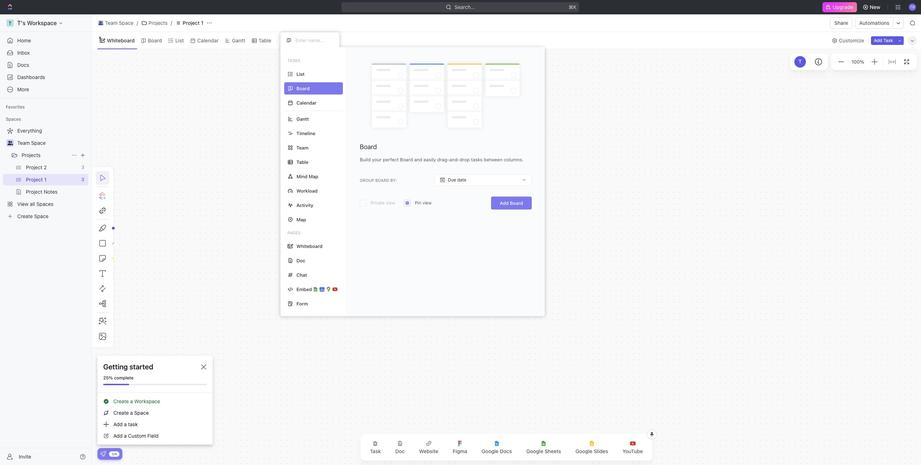 Task type: locate. For each thing, give the bounding box(es) containing it.
0 vertical spatial space
[[119, 20, 133, 26]]

1 vertical spatial doc
[[395, 449, 405, 455]]

0 horizontal spatial doc
[[296, 258, 305, 264]]

0 horizontal spatial team space
[[17, 140, 46, 146]]

1 horizontal spatial docs
[[500, 449, 512, 455]]

3 google from the left
[[575, 449, 592, 455]]

0 horizontal spatial team space link
[[17, 137, 87, 149]]

project 1
[[183, 20, 203, 26]]

0 horizontal spatial view
[[386, 200, 395, 206]]

list
[[175, 37, 184, 43], [296, 71, 305, 77]]

view for private view
[[386, 200, 395, 206]]

add a custom field
[[113, 433, 159, 439]]

0 horizontal spatial team
[[17, 140, 30, 146]]

0 vertical spatial calendar
[[197, 37, 219, 43]]

project
[[183, 20, 200, 26]]

1 horizontal spatial whiteboard
[[296, 243, 322, 249]]

0 horizontal spatial list
[[175, 37, 184, 43]]

1 vertical spatial list
[[296, 71, 305, 77]]

0 vertical spatial task
[[883, 38, 893, 43]]

calendar up timeline
[[296, 100, 317, 106]]

1 horizontal spatial doc
[[395, 449, 405, 455]]

2 view from the left
[[422, 200, 432, 206]]

0 vertical spatial team space
[[105, 20, 133, 26]]

table link
[[257, 35, 271, 46]]

upgrade link
[[823, 2, 857, 12]]

board
[[148, 37, 162, 43], [360, 143, 377, 151], [400, 157, 413, 163], [510, 200, 523, 206]]

2 horizontal spatial google
[[575, 449, 592, 455]]

user group image
[[98, 21, 103, 25], [7, 141, 13, 145]]

whiteboard left board link
[[107, 37, 135, 43]]

timeline
[[296, 130, 315, 136]]

home link
[[3, 35, 89, 46]]

0 horizontal spatial space
[[31, 140, 46, 146]]

whiteboard down pages
[[296, 243, 322, 249]]

team down timeline
[[296, 145, 308, 151]]

view for pin view
[[422, 200, 432, 206]]

team space up "whiteboard" link
[[105, 20, 133, 26]]

a
[[130, 399, 133, 405], [130, 410, 133, 416], [124, 422, 127, 428], [124, 433, 127, 439]]

google inside button
[[482, 449, 499, 455]]

task left doc button
[[370, 449, 381, 455]]

2 google from the left
[[526, 449, 543, 455]]

google for google docs
[[482, 449, 499, 455]]

google sheets button
[[521, 437, 567, 459]]

1 horizontal spatial user group image
[[98, 21, 103, 25]]

inbox link
[[3, 47, 89, 59]]

0 vertical spatial team space link
[[96, 19, 135, 27]]

2 horizontal spatial team
[[296, 145, 308, 151]]

1 vertical spatial gantt
[[296, 116, 309, 122]]

workload
[[296, 188, 318, 194]]

task inside button
[[883, 38, 893, 43]]

google sheets
[[526, 449, 561, 455]]

team space inside sidebar navigation
[[17, 140, 46, 146]]

google left slides
[[575, 449, 592, 455]]

map down activity
[[296, 217, 306, 223]]

google
[[482, 449, 499, 455], [526, 449, 543, 455], [575, 449, 592, 455]]

view right private
[[386, 200, 395, 206]]

inbox
[[17, 50, 30, 56]]

doc up the chat
[[296, 258, 305, 264]]

0 horizontal spatial google
[[482, 449, 499, 455]]

a left task
[[124, 422, 127, 428]]

1 vertical spatial user group image
[[7, 141, 13, 145]]

private view
[[371, 200, 395, 206]]

new
[[870, 4, 880, 10]]

sidebar navigation
[[0, 14, 92, 466]]

team
[[105, 20, 118, 26], [17, 140, 30, 146], [296, 145, 308, 151]]

project 1 link
[[174, 19, 205, 27]]

0 vertical spatial create
[[113, 399, 129, 405]]

1 horizontal spatial table
[[296, 159, 308, 165]]

create up create a space
[[113, 399, 129, 405]]

1 vertical spatial calendar
[[296, 100, 317, 106]]

1 view from the left
[[386, 200, 395, 206]]

create up add a task
[[113, 410, 129, 416]]

1 horizontal spatial projects
[[149, 20, 168, 26]]

docs link
[[3, 59, 89, 71]]

due date button
[[435, 175, 532, 186]]

table up the mind
[[296, 159, 308, 165]]

create for create a space
[[113, 410, 129, 416]]

1 vertical spatial task
[[370, 449, 381, 455]]

1 vertical spatial projects
[[22, 152, 41, 158]]

tasks
[[287, 58, 300, 63]]

map right the mind
[[309, 174, 318, 179]]

private
[[371, 200, 385, 206]]

0 horizontal spatial projects link
[[22, 150, 68, 161]]

1 vertical spatial projects link
[[22, 150, 68, 161]]

list down project 1 link
[[175, 37, 184, 43]]

add a task
[[113, 422, 138, 428]]

whiteboard link
[[105, 35, 135, 46]]

add left task
[[113, 422, 123, 428]]

0 horizontal spatial gantt
[[232, 37, 245, 43]]

tree
[[3, 125, 89, 222]]

doc
[[296, 258, 305, 264], [395, 449, 405, 455]]

customize button
[[830, 35, 866, 46]]

0 horizontal spatial task
[[370, 449, 381, 455]]

pin
[[415, 200, 421, 206]]

add inside button
[[874, 38, 882, 43]]

create a workspace
[[113, 399, 160, 405]]

0 horizontal spatial /
[[137, 20, 138, 26]]

1 vertical spatial create
[[113, 410, 129, 416]]

table right gantt link
[[259, 37, 271, 43]]

gantt up timeline
[[296, 116, 309, 122]]

doc right task button
[[395, 449, 405, 455]]

1 horizontal spatial /
[[171, 20, 172, 26]]

1 horizontal spatial list
[[296, 71, 305, 77]]

1 horizontal spatial task
[[883, 38, 893, 43]]

space
[[119, 20, 133, 26], [31, 140, 46, 146], [134, 410, 149, 416]]

team space down spaces
[[17, 140, 46, 146]]

1 vertical spatial team space link
[[17, 137, 87, 149]]

close image
[[201, 365, 206, 370]]

gantt left the table link
[[232, 37, 245, 43]]

group board by:
[[360, 178, 397, 183]]

view button
[[280, 32, 304, 49]]

1 horizontal spatial space
[[119, 20, 133, 26]]

google right figma
[[482, 449, 499, 455]]

0 vertical spatial whiteboard
[[107, 37, 135, 43]]

0 vertical spatial docs
[[17, 62, 29, 68]]

website button
[[413, 437, 444, 459]]

google left sheets
[[526, 449, 543, 455]]

your
[[372, 157, 382, 163]]

projects link
[[140, 19, 169, 27], [22, 150, 68, 161]]

perfect
[[383, 157, 399, 163]]

dashboards link
[[3, 72, 89, 83]]

add down add a task
[[113, 433, 123, 439]]

onboarding checklist button image
[[100, 452, 106, 457]]

1 vertical spatial space
[[31, 140, 46, 146]]

list down tasks
[[296, 71, 305, 77]]

0 vertical spatial doc
[[296, 258, 305, 264]]

task
[[883, 38, 893, 43], [370, 449, 381, 455]]

team space link
[[96, 19, 135, 27], [17, 137, 87, 149]]

getting started
[[103, 363, 153, 371]]

google for google sheets
[[526, 449, 543, 455]]

team down spaces
[[17, 140, 30, 146]]

view
[[386, 200, 395, 206], [422, 200, 432, 206]]

0 horizontal spatial projects
[[22, 152, 41, 158]]

0 horizontal spatial table
[[259, 37, 271, 43]]

1 create from the top
[[113, 399, 129, 405]]

1 / from the left
[[137, 20, 138, 26]]

1 horizontal spatial calendar
[[296, 100, 317, 106]]

1 horizontal spatial google
[[526, 449, 543, 455]]

share
[[834, 20, 848, 26]]

calendar down '1' on the left top of page
[[197, 37, 219, 43]]

tree containing team space
[[3, 125, 89, 222]]

between
[[484, 157, 503, 163]]

due
[[448, 177, 456, 183]]

doc button
[[390, 437, 410, 459]]

team inside tree
[[17, 140, 30, 146]]

0 horizontal spatial map
[[296, 217, 306, 223]]

25% complete
[[103, 376, 133, 381]]

1 vertical spatial map
[[296, 217, 306, 223]]

0 vertical spatial projects link
[[140, 19, 169, 27]]

1 horizontal spatial view
[[422, 200, 432, 206]]

1/4
[[112, 452, 117, 456]]

add down "due date" dropdown button
[[500, 200, 509, 206]]

a down add a task
[[124, 433, 127, 439]]

1 google from the left
[[482, 449, 499, 455]]

field
[[147, 433, 159, 439]]

0 vertical spatial map
[[309, 174, 318, 179]]

1 vertical spatial team space
[[17, 140, 46, 146]]

a up create a space
[[130, 399, 133, 405]]

onboarding checklist button element
[[100, 452, 106, 457]]

add for add board
[[500, 200, 509, 206]]

0 horizontal spatial docs
[[17, 62, 29, 68]]

1 vertical spatial docs
[[500, 449, 512, 455]]

2 create from the top
[[113, 410, 129, 416]]

add down the automations button
[[874, 38, 882, 43]]

upgrade
[[833, 4, 853, 10]]

add
[[874, 38, 882, 43], [500, 200, 509, 206], [113, 422, 123, 428], [113, 433, 123, 439]]

1 horizontal spatial map
[[309, 174, 318, 179]]

dashboards
[[17, 74, 45, 80]]

0 horizontal spatial user group image
[[7, 141, 13, 145]]

add for add a task
[[113, 422, 123, 428]]

chat
[[296, 272, 307, 278]]

create
[[113, 399, 129, 405], [113, 410, 129, 416]]

100% button
[[850, 57, 866, 66]]

view
[[290, 37, 301, 43]]

0 vertical spatial projects
[[149, 20, 168, 26]]

task down the automations button
[[883, 38, 893, 43]]

search...
[[455, 4, 475, 10]]

2 horizontal spatial space
[[134, 410, 149, 416]]

new button
[[860, 1, 885, 13]]

view right pin
[[422, 200, 432, 206]]

tree inside sidebar navigation
[[3, 125, 89, 222]]

projects
[[149, 20, 168, 26], [22, 152, 41, 158]]

add board
[[500, 200, 523, 206]]

0 vertical spatial user group image
[[98, 21, 103, 25]]

and
[[414, 157, 422, 163]]

a up task
[[130, 410, 133, 416]]

team space
[[105, 20, 133, 26], [17, 140, 46, 146]]

easily
[[424, 157, 436, 163]]

team up "whiteboard" link
[[105, 20, 118, 26]]



Task type: vqa. For each thing, say whether or not it's contained in the screenshot.
Home link
yes



Task type: describe. For each thing, give the bounding box(es) containing it.
activity
[[296, 202, 313, 208]]

automations button
[[856, 18, 893, 28]]

a for workspace
[[130, 399, 133, 405]]

add for add task
[[874, 38, 882, 43]]

0 horizontal spatial whiteboard
[[107, 37, 135, 43]]

form
[[296, 301, 308, 307]]

a for task
[[124, 422, 127, 428]]

pin view
[[415, 200, 432, 206]]

google slides button
[[570, 437, 614, 459]]

group
[[360, 178, 374, 183]]

2 / from the left
[[171, 20, 172, 26]]

1 vertical spatial table
[[296, 159, 308, 165]]

view button
[[280, 35, 304, 46]]

projects inside tree
[[22, 152, 41, 158]]

customize
[[839, 37, 864, 43]]

calendar link
[[196, 35, 219, 46]]

share button
[[830, 17, 852, 29]]

slides
[[594, 449, 608, 455]]

add task
[[874, 38, 893, 43]]

favorites button
[[3, 103, 28, 112]]

mind map
[[296, 174, 318, 179]]

and-
[[449, 157, 460, 163]]

drag-
[[437, 157, 449, 163]]

workspace
[[134, 399, 160, 405]]

by:
[[390, 178, 397, 183]]

user group image inside sidebar navigation
[[7, 141, 13, 145]]

mind
[[296, 174, 307, 179]]

website
[[419, 449, 438, 455]]

google for google slides
[[575, 449, 592, 455]]

⌘k
[[569, 4, 577, 10]]

1 horizontal spatial team space
[[105, 20, 133, 26]]

drop
[[460, 157, 470, 163]]

0 vertical spatial gantt
[[232, 37, 245, 43]]

2 vertical spatial space
[[134, 410, 149, 416]]

custom
[[128, 433, 146, 439]]

google docs
[[482, 449, 512, 455]]

add for add a custom field
[[113, 433, 123, 439]]

a for space
[[130, 410, 133, 416]]

1 horizontal spatial team
[[105, 20, 118, 26]]

doc inside button
[[395, 449, 405, 455]]

build your perfect board and easily drag-and-drop tasks between columns.
[[360, 157, 524, 163]]

100%
[[852, 59, 864, 65]]

add task button
[[871, 36, 896, 45]]

automations
[[859, 20, 889, 26]]

board link
[[146, 35, 162, 46]]

started
[[129, 363, 153, 371]]

getting
[[103, 363, 128, 371]]

invite
[[19, 454, 31, 460]]

1 vertical spatial whiteboard
[[296, 243, 322, 249]]

board
[[375, 178, 389, 183]]

t
[[799, 59, 802, 64]]

sheets
[[545, 449, 561, 455]]

tasks
[[471, 157, 483, 163]]

0 vertical spatial list
[[175, 37, 184, 43]]

docs inside "google docs" button
[[500, 449, 512, 455]]

1 horizontal spatial projects link
[[140, 19, 169, 27]]

task button
[[364, 437, 387, 459]]

youtube
[[623, 449, 643, 455]]

docs inside docs link
[[17, 62, 29, 68]]

spaces
[[6, 117, 21, 122]]

pages
[[287, 231, 301, 235]]

0 horizontal spatial calendar
[[197, 37, 219, 43]]

space inside tree
[[31, 140, 46, 146]]

figma button
[[447, 437, 473, 459]]

complete
[[114, 376, 133, 381]]

gantt link
[[231, 35, 245, 46]]

due date
[[448, 177, 466, 183]]

1 horizontal spatial team space link
[[96, 19, 135, 27]]

favorites
[[6, 104, 25, 110]]

0 vertical spatial table
[[259, 37, 271, 43]]

google slides
[[575, 449, 608, 455]]

create a space
[[113, 410, 149, 416]]

projects link inside tree
[[22, 150, 68, 161]]

25%
[[103, 376, 113, 381]]

columns.
[[504, 157, 524, 163]]

a for custom
[[124, 433, 127, 439]]

youtube button
[[617, 437, 649, 459]]

1 horizontal spatial gantt
[[296, 116, 309, 122]]

build
[[360, 157, 371, 163]]

home
[[17, 37, 31, 44]]

list link
[[174, 35, 184, 46]]

task
[[128, 422, 138, 428]]

create for create a workspace
[[113, 399, 129, 405]]

Enter name... field
[[295, 37, 334, 44]]

task inside button
[[370, 449, 381, 455]]

figma
[[453, 449, 467, 455]]

date
[[457, 177, 466, 183]]



